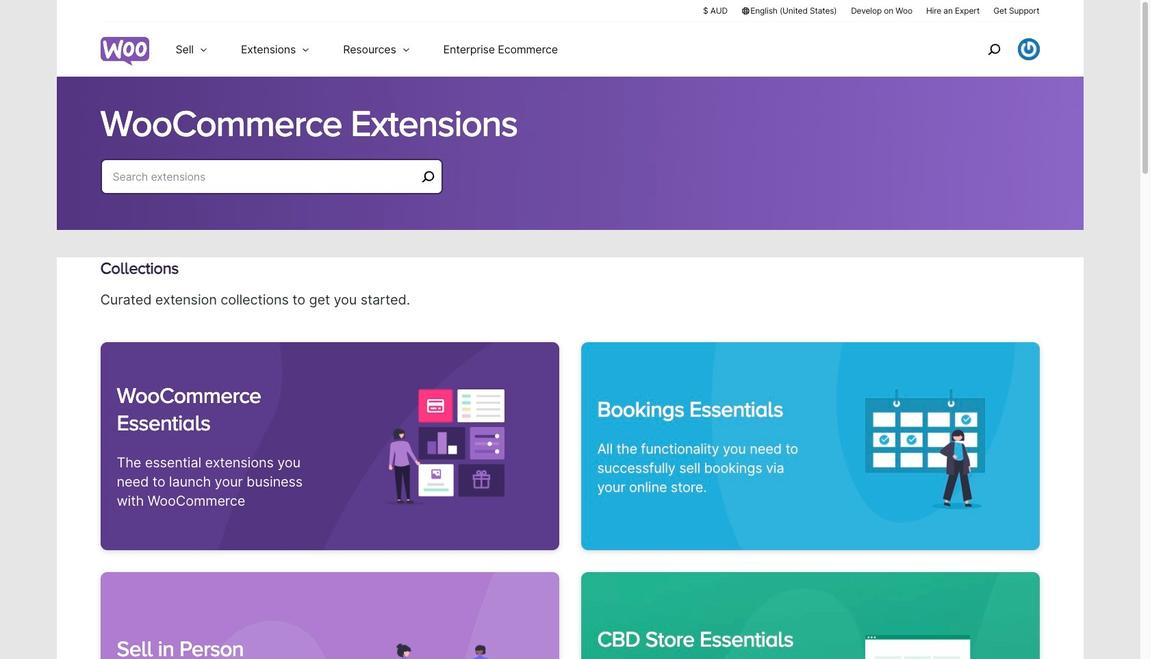 Task type: vqa. For each thing, say whether or not it's contained in the screenshot.
open,
no



Task type: locate. For each thing, give the bounding box(es) containing it.
service navigation menu element
[[959, 27, 1040, 72]]

None search field
[[100, 159, 443, 211]]

Search extensions search field
[[113, 167, 417, 186]]

open account menu image
[[1018, 38, 1040, 60]]



Task type: describe. For each thing, give the bounding box(es) containing it.
search image
[[983, 38, 1005, 60]]



